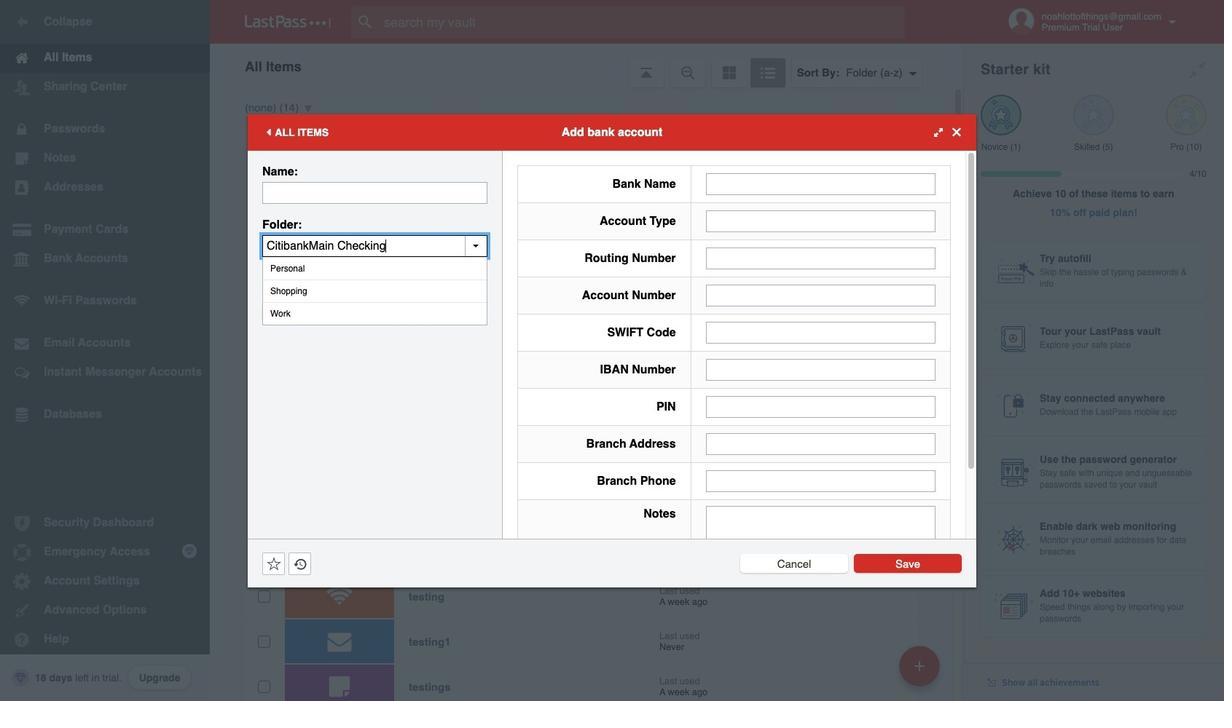 Task type: vqa. For each thing, say whether or not it's contained in the screenshot.
the New item element
no



Task type: describe. For each thing, give the bounding box(es) containing it.
search my vault text field
[[351, 6, 934, 38]]

main navigation navigation
[[0, 0, 210, 702]]

new item navigation
[[894, 642, 949, 702]]

vault options navigation
[[210, 44, 964, 87]]

new item image
[[915, 661, 925, 672]]



Task type: locate. For each thing, give the bounding box(es) containing it.
Search search field
[[351, 6, 934, 38]]

None text field
[[262, 182, 488, 204], [706, 322, 936, 344], [706, 359, 936, 381], [706, 433, 936, 455], [706, 471, 936, 492], [706, 506, 936, 597], [262, 182, 488, 204], [706, 322, 936, 344], [706, 359, 936, 381], [706, 433, 936, 455], [706, 471, 936, 492], [706, 506, 936, 597]]

dialog
[[248, 114, 977, 606]]

None text field
[[706, 173, 936, 195], [706, 210, 936, 232], [262, 235, 488, 257], [706, 247, 936, 269], [706, 285, 936, 307], [706, 396, 936, 418], [706, 173, 936, 195], [706, 210, 936, 232], [262, 235, 488, 257], [706, 247, 936, 269], [706, 285, 936, 307], [706, 396, 936, 418]]

lastpass image
[[245, 15, 331, 28]]



